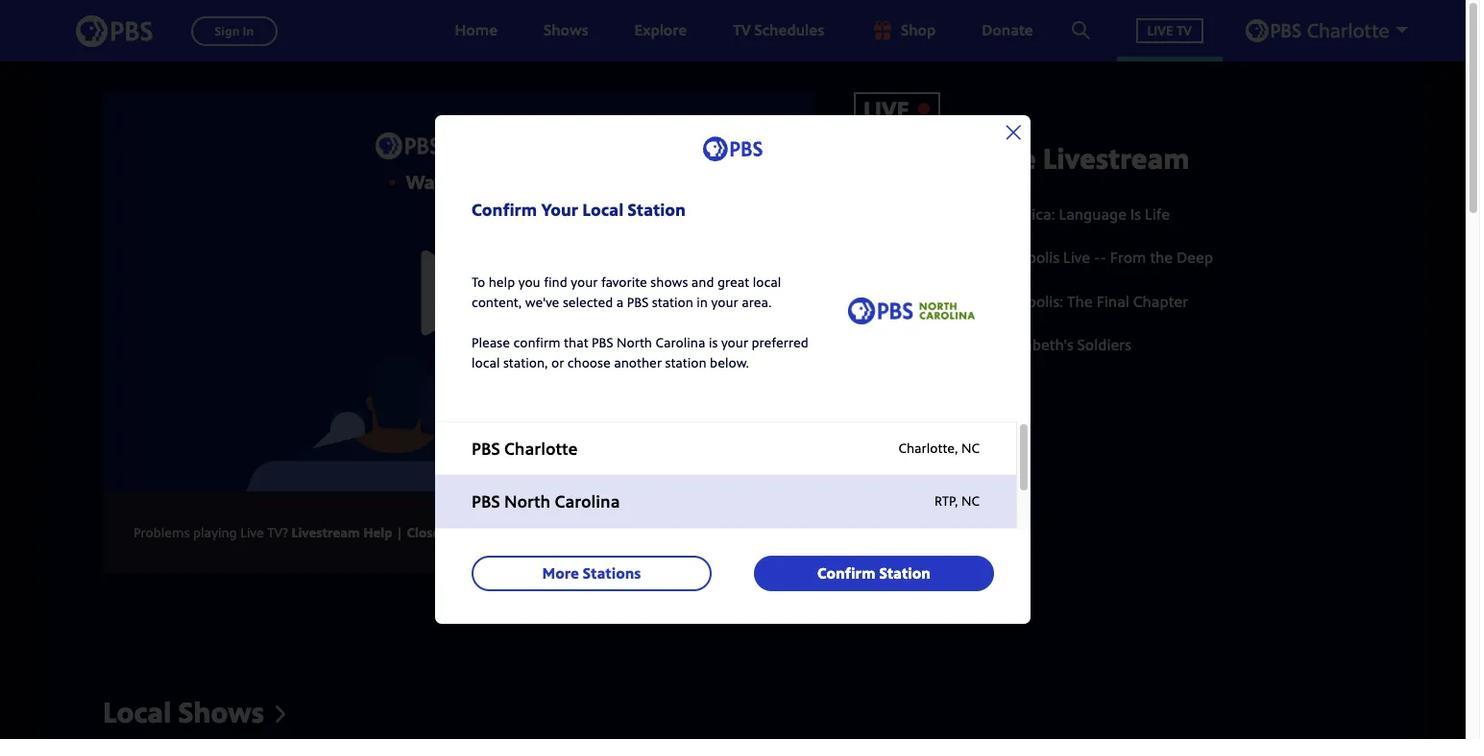 Task type: vqa. For each thing, say whether or not it's contained in the screenshot.
you
yes



Task type: describe. For each thing, give the bounding box(es) containing it.
below.
[[710, 353, 749, 371]]

your inside is your preferred local station, or choose another station below.
[[721, 333, 748, 351]]

nc for pbs charlotte
[[961, 439, 980, 457]]

the
[[1067, 291, 1093, 312]]

chapter
[[1133, 291, 1188, 312]]

1 vertical spatial livestream
[[292, 524, 360, 542]]

see full schedule
[[854, 444, 976, 466]]

local shows
[[103, 692, 264, 732]]

uss indianapolis live -- from the deep
[[946, 247, 1213, 268]]

and
[[691, 272, 714, 291]]

to
[[472, 272, 485, 291]]

indianapolis
[[976, 247, 1060, 268]]

area.
[[742, 293, 772, 311]]

closed captioning link
[[407, 524, 520, 542]]

rtp,
[[935, 492, 958, 510]]

please
[[472, 333, 510, 351]]

is
[[709, 333, 718, 351]]

that
[[564, 333, 588, 351]]

confirm
[[513, 333, 561, 351]]

confirm station button
[[754, 556, 994, 592]]

station inside button
[[879, 563, 931, 584]]

5:30
[[854, 334, 884, 355]]

0 vertical spatial station
[[628, 198, 686, 221]]

station inside is your preferred local station, or choose another station below.
[[665, 353, 707, 371]]

uss indianapolis: the final chapter
[[946, 291, 1188, 312]]

native
[[946, 204, 991, 225]]

1 - from the left
[[1094, 247, 1100, 268]]

share:
[[621, 522, 666, 543]]

more stations
[[542, 563, 641, 584]]

help
[[363, 524, 392, 542]]

you
[[518, 272, 540, 291]]

another
[[614, 353, 662, 371]]

full
[[883, 444, 909, 466]]

pbs north carolina image
[[849, 297, 975, 324]]

elizabeth's
[[1001, 334, 1074, 355]]

pbs for pbs charlotte
[[472, 437, 500, 460]]

closed
[[407, 524, 448, 542]]

live for uss indianapolis live -- from the deep
[[1063, 247, 1090, 268]]

your
[[541, 198, 578, 221]]

final
[[1097, 291, 1129, 312]]

find
[[544, 272, 567, 291]]

document containing pbs charlotte
[[435, 225, 1031, 624]]

local inside dialog
[[582, 198, 624, 221]]

schedule
[[912, 444, 976, 466]]

0 horizontal spatial north
[[504, 490, 551, 513]]

|
[[396, 524, 404, 542]]

0 vertical spatial carolina
[[656, 333, 706, 351]]

confirm for confirm station
[[817, 563, 876, 584]]

is
[[1131, 204, 1141, 225]]

we've
[[525, 293, 559, 311]]

rtp, nc
[[935, 492, 980, 510]]

pbs north carolina
[[472, 490, 620, 513]]

deep
[[1177, 247, 1213, 268]]

a
[[616, 293, 624, 311]]

confirm for confirm your local station
[[472, 198, 537, 221]]

finding elizabeth's soldiers
[[946, 334, 1131, 355]]

life
[[1145, 204, 1170, 225]]

pbs charlotte livestream
[[854, 138, 1190, 178]]

pbs for pbs north carolina
[[472, 490, 500, 513]]

1 horizontal spatial live
[[864, 93, 909, 125]]

nc for pbs north carolina
[[961, 492, 980, 510]]

soldiers
[[1077, 334, 1131, 355]]

pbs charlotte
[[472, 437, 578, 460]]

help
[[489, 272, 515, 291]]



Task type: locate. For each thing, give the bounding box(es) containing it.
station
[[628, 198, 686, 221], [879, 563, 931, 584]]

1 vertical spatial your
[[711, 293, 738, 311]]

local left the shows
[[103, 692, 172, 732]]

more stations button
[[472, 556, 712, 592]]

1 vertical spatial station
[[879, 563, 931, 584]]

0 vertical spatial pm
[[889, 291, 911, 312]]

carolina
[[656, 333, 706, 351], [555, 490, 620, 513]]

language
[[1059, 204, 1127, 225]]

0 vertical spatial uss
[[946, 247, 973, 268]]

local down please
[[472, 353, 500, 371]]

pm
[[889, 291, 911, 312], [887, 334, 909, 355]]

local up area. on the top right of page
[[753, 272, 781, 291]]

document
[[435, 225, 1031, 624]]

pbs for pbs charlotte livestream
[[854, 138, 903, 178]]

is your preferred local station, or choose another station below.
[[472, 333, 809, 371]]

1 horizontal spatial charlotte
[[910, 138, 1036, 178]]

0 vertical spatial local
[[753, 272, 781, 291]]

1 vertical spatial uss
[[946, 291, 973, 312]]

charlotte
[[910, 138, 1036, 178], [504, 437, 578, 460]]

1 vertical spatial charlotte
[[504, 437, 578, 460]]

facebook image
[[679, 522, 698, 541]]

timezone: eastern
[[854, 401, 986, 422]]

confirm station
[[817, 563, 931, 584]]

0 horizontal spatial station
[[628, 198, 686, 221]]

your up below.
[[721, 333, 748, 351]]

-
[[1094, 247, 1100, 268], [1100, 247, 1106, 268]]

2 horizontal spatial live
[[1063, 247, 1090, 268]]

nc right rtp,
[[961, 492, 980, 510]]

charlotte up pbs north carolina
[[504, 437, 578, 460]]

livestream
[[1043, 138, 1190, 178], [292, 524, 360, 542]]

livestream right tv?
[[292, 524, 360, 542]]

1 horizontal spatial confirm
[[817, 563, 876, 584]]

0 vertical spatial livestream
[[1043, 138, 1190, 178]]

0 horizontal spatial livestream
[[292, 524, 360, 542]]

livestream help link
[[292, 524, 392, 542]]

north
[[617, 333, 652, 351], [504, 490, 551, 513]]

0 horizontal spatial local
[[103, 692, 172, 732]]

pm right 5:30
[[887, 334, 909, 355]]

uss for uss indianapolis live -- from the deep
[[946, 247, 973, 268]]

local
[[753, 272, 781, 291], [472, 353, 500, 371]]

stations
[[583, 563, 641, 584]]

station,
[[503, 353, 548, 371]]

uss
[[946, 247, 973, 268], [946, 291, 973, 312]]

in
[[697, 293, 708, 311]]

live for problems playing live tv? livestream help | closed captioning
[[240, 524, 264, 542]]

to help you find your favorite shows and great local content, we've selected a pbs station in your area.
[[472, 272, 781, 311]]

shows
[[178, 692, 264, 732]]

choose
[[568, 353, 611, 371]]

1 vertical spatial pm
[[887, 334, 909, 355]]

1 vertical spatial carolina
[[555, 490, 620, 513]]

0 horizontal spatial carolina
[[555, 490, 620, 513]]

1 vertical spatial local
[[103, 692, 172, 732]]

local shows link
[[103, 692, 285, 732]]

uss up finding
[[946, 291, 973, 312]]

pbs
[[854, 138, 903, 178], [627, 293, 649, 311], [592, 333, 613, 351], [472, 437, 500, 460], [472, 490, 500, 513]]

confirm your local station dialog
[[435, 115, 1031, 624]]

finding
[[946, 334, 997, 355]]

please confirm that pbs north carolina
[[472, 333, 706, 351]]

timezone:
[[854, 401, 928, 422]]

local inside to help you find your favorite shows and great local content, we've selected a pbs station in your area.
[[753, 272, 781, 291]]

your
[[571, 272, 598, 291], [711, 293, 738, 311], [721, 333, 748, 351]]

charlotte, nc
[[899, 439, 980, 457]]

more
[[542, 563, 579, 584]]

shows
[[651, 272, 688, 291]]

carolina up more stations
[[555, 490, 620, 513]]

0 horizontal spatial local
[[472, 353, 500, 371]]

station left below.
[[665, 353, 707, 371]]

problems playing live tv? livestream help | closed captioning
[[134, 524, 520, 542]]

confirm inside "confirm station" button
[[817, 563, 876, 584]]

live
[[864, 93, 909, 125], [1063, 247, 1090, 268], [240, 524, 264, 542]]

1 horizontal spatial local
[[582, 198, 624, 221]]

uss down native
[[946, 247, 973, 268]]

station down "shows"
[[652, 293, 693, 311]]

eastern
[[932, 401, 986, 422]]

local inside is your preferred local station, or choose another station below.
[[472, 353, 500, 371]]

0 vertical spatial nc
[[961, 439, 980, 457]]

2 vertical spatial your
[[721, 333, 748, 351]]

north up captioning on the left of page
[[504, 490, 551, 513]]

local right your
[[582, 198, 624, 221]]

1 horizontal spatial station
[[879, 563, 931, 584]]

0 vertical spatial station
[[652, 293, 693, 311]]

pm for 5:30 pm
[[887, 334, 909, 355]]

0 vertical spatial live
[[864, 93, 909, 125]]

charlotte for pbs charlotte livestream
[[910, 138, 1036, 178]]

1 horizontal spatial local
[[753, 272, 781, 291]]

4:00
[[854, 291, 885, 312]]

1 vertical spatial north
[[504, 490, 551, 513]]

0 vertical spatial confirm
[[472, 198, 537, 221]]

0 vertical spatial local
[[582, 198, 624, 221]]

confirm
[[472, 198, 537, 221], [817, 563, 876, 584]]

problems
[[134, 524, 190, 542]]

5:30 pm
[[854, 334, 909, 355]]

the
[[1150, 247, 1173, 268]]

native america: language is life
[[946, 204, 1170, 225]]

1 vertical spatial nc
[[961, 492, 980, 510]]

2 uss from the top
[[946, 291, 973, 312]]

selected
[[563, 293, 613, 311]]

1 horizontal spatial north
[[617, 333, 652, 351]]

1 horizontal spatial carolina
[[656, 333, 706, 351]]

4:00 pm
[[854, 291, 911, 312]]

local
[[582, 198, 624, 221], [103, 692, 172, 732]]

your up selected on the top left of the page
[[571, 272, 598, 291]]

livestream up is
[[1043, 138, 1190, 178]]

1 vertical spatial local
[[472, 353, 500, 371]]

preferred
[[752, 333, 809, 351]]

1 uss from the top
[[946, 247, 973, 268]]

2 - from the left
[[1100, 247, 1106, 268]]

0 horizontal spatial live
[[240, 524, 264, 542]]

0 vertical spatial north
[[617, 333, 652, 351]]

pbs image
[[76, 9, 153, 52]]

charlotte for pbs charlotte
[[504, 437, 578, 460]]

tv?
[[267, 524, 288, 542]]

charlotte up native
[[910, 138, 1036, 178]]

station
[[652, 293, 693, 311], [665, 353, 707, 371]]

charlotte,
[[899, 439, 958, 457]]

2 vertical spatial live
[[240, 524, 264, 542]]

1 vertical spatial confirm
[[817, 563, 876, 584]]

playing
[[193, 524, 237, 542]]

from
[[1110, 247, 1146, 268]]

nc down eastern
[[961, 439, 980, 457]]

confirm your local station
[[472, 198, 686, 221]]

or
[[551, 353, 564, 371]]

charlotte inside document
[[504, 437, 578, 460]]

0 horizontal spatial confirm
[[472, 198, 537, 221]]

1 nc from the top
[[961, 439, 980, 457]]

1 vertical spatial live
[[1063, 247, 1090, 268]]

america:
[[995, 204, 1055, 225]]

see full schedule link
[[854, 444, 1363, 466]]

0 vertical spatial your
[[571, 272, 598, 291]]

see
[[854, 444, 879, 466]]

pbs inside to help you find your favorite shows and great local content, we've selected a pbs station in your area.
[[627, 293, 649, 311]]

twitter image
[[719, 522, 739, 541]]

pm for 4:00 pm
[[889, 291, 911, 312]]

station inside to help you find your favorite shows and great local content, we've selected a pbs station in your area.
[[652, 293, 693, 311]]

carolina left is
[[656, 333, 706, 351]]

pm right 4:00
[[889, 291, 911, 312]]

north up another
[[617, 333, 652, 351]]

uss for uss indianapolis: the final chapter
[[946, 291, 973, 312]]

captioning
[[451, 524, 520, 542]]

1 horizontal spatial livestream
[[1043, 138, 1190, 178]]

2 nc from the top
[[961, 492, 980, 510]]

indianapolis:
[[976, 291, 1063, 312]]

0 horizontal spatial charlotte
[[504, 437, 578, 460]]

favorite
[[601, 272, 647, 291]]

content,
[[472, 293, 522, 311]]

great
[[718, 272, 749, 291]]

nc
[[961, 439, 980, 457], [961, 492, 980, 510]]

your down great
[[711, 293, 738, 311]]

1 vertical spatial station
[[665, 353, 707, 371]]

0 vertical spatial charlotte
[[910, 138, 1036, 178]]



